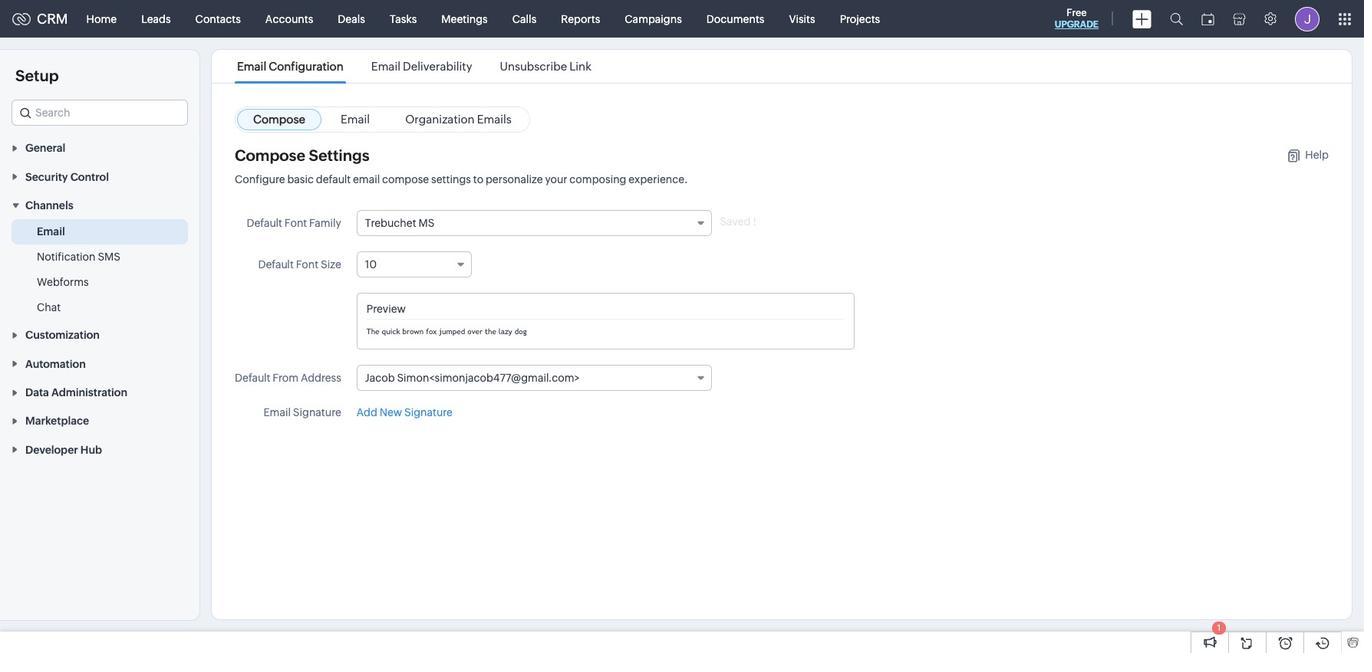 Task type: locate. For each thing, give the bounding box(es) containing it.
font left size
[[296, 259, 319, 271]]

data
[[25, 387, 49, 399]]

notification sms link
[[37, 249, 121, 265]]

2 signature from the left
[[404, 407, 453, 419]]

email link down channels
[[37, 224, 65, 239]]

compose up configure
[[235, 147, 306, 164]]

projects
[[840, 13, 881, 25]]

list
[[223, 50, 606, 83]]

tasks
[[390, 13, 417, 25]]

family
[[309, 217, 341, 229]]

2 vertical spatial default
[[235, 372, 270, 385]]

saved
[[720, 216, 751, 228]]

default
[[316, 173, 351, 186]]

accounts link
[[253, 0, 326, 37]]

deals link
[[326, 0, 378, 37]]

administration
[[51, 387, 127, 399]]

help
[[1306, 149, 1329, 161]]

0 vertical spatial compose
[[253, 113, 305, 126]]

default for default font family
[[247, 217, 282, 229]]

email configuration link
[[235, 60, 346, 73]]

search element
[[1161, 0, 1193, 38]]

email down tasks link
[[371, 60, 401, 73]]

email
[[237, 60, 266, 73], [371, 60, 401, 73], [341, 113, 370, 126], [37, 226, 65, 238], [264, 407, 291, 419]]

None field
[[12, 100, 188, 126]]

email link inside channels region
[[37, 224, 65, 239]]

jacob simon<simonjacob477@gmail.com>
[[365, 372, 580, 385]]

default from address
[[235, 372, 341, 385]]

trebuchet ms
[[365, 217, 435, 229]]

basic
[[287, 173, 314, 186]]

fox
[[426, 328, 437, 336]]

calendar image
[[1202, 13, 1215, 25]]

visits
[[789, 13, 816, 25]]

over
[[468, 328, 483, 336]]

reports link
[[549, 0, 613, 37]]

settings
[[309, 147, 370, 164]]

10 field
[[357, 252, 472, 278]]

compose for compose
[[253, 113, 305, 126]]

add
[[357, 407, 377, 419]]

your
[[545, 173, 568, 186]]

1 vertical spatial default
[[258, 259, 294, 271]]

marketplace
[[25, 416, 89, 428]]

hub
[[80, 444, 102, 456]]

developer hub button
[[0, 435, 200, 464]]

to
[[473, 173, 484, 186]]

unsubscribe link
[[500, 60, 592, 73]]

documents
[[707, 13, 765, 25]]

experience.
[[629, 173, 688, 186]]

email down channels
[[37, 226, 65, 238]]

default left from
[[235, 372, 270, 385]]

security control button
[[0, 162, 200, 191]]

accounts
[[265, 13, 313, 25]]

compose up compose settings
[[253, 113, 305, 126]]

Jacob Simon<simonjacob477@gmail.com> field
[[357, 365, 712, 391]]

webforms link
[[37, 275, 89, 290]]

0 vertical spatial email link
[[325, 109, 386, 130]]

the
[[367, 328, 380, 336]]

!
[[753, 216, 757, 228]]

quick
[[382, 328, 400, 336]]

configuration
[[269, 60, 344, 73]]

unsubscribe
[[500, 60, 567, 73]]

email deliverability link
[[369, 60, 475, 73]]

1 vertical spatial email link
[[37, 224, 65, 239]]

font
[[285, 217, 307, 229], [296, 259, 319, 271]]

signature down address
[[293, 407, 341, 419]]

email for email deliverability
[[371, 60, 401, 73]]

email down from
[[264, 407, 291, 419]]

home link
[[74, 0, 129, 37]]

signature right new on the left bottom
[[404, 407, 453, 419]]

1 vertical spatial compose
[[235, 147, 306, 164]]

deliverability
[[403, 60, 472, 73]]

from
[[273, 372, 299, 385]]

email for email signature
[[264, 407, 291, 419]]

channels region
[[0, 220, 200, 321]]

email up settings
[[341, 113, 370, 126]]

projects link
[[828, 0, 893, 37]]

default down configure
[[247, 217, 282, 229]]

email link up settings
[[325, 109, 386, 130]]

default font family
[[247, 217, 341, 229]]

control
[[70, 171, 109, 183]]

jacob
[[365, 372, 395, 385]]

email for email configuration
[[237, 60, 266, 73]]

organization emails link
[[389, 109, 528, 130]]

profile element
[[1286, 0, 1329, 37]]

preview
[[367, 303, 406, 315]]

default down default font family
[[258, 259, 294, 271]]

1 horizontal spatial email link
[[325, 109, 386, 130]]

default
[[247, 217, 282, 229], [258, 259, 294, 271], [235, 372, 270, 385]]

0 vertical spatial default
[[247, 217, 282, 229]]

0 horizontal spatial signature
[[293, 407, 341, 419]]

documents link
[[694, 0, 777, 37]]

0 vertical spatial font
[[285, 217, 307, 229]]

font left family
[[285, 217, 307, 229]]

default font size
[[258, 259, 341, 271]]

signature
[[293, 407, 341, 419], [404, 407, 453, 419]]

1 signature from the left
[[293, 407, 341, 419]]

compose inside compose link
[[253, 113, 305, 126]]

0 horizontal spatial email link
[[37, 224, 65, 239]]

home
[[86, 13, 117, 25]]

email left configuration on the top of page
[[237, 60, 266, 73]]

sms
[[98, 251, 121, 263]]

email for the topmost email link
[[341, 113, 370, 126]]

email link
[[325, 109, 386, 130], [37, 224, 65, 239]]

1 vertical spatial font
[[296, 259, 319, 271]]

organization
[[405, 113, 475, 126]]

1 horizontal spatial signature
[[404, 407, 453, 419]]

configure
[[235, 173, 285, 186]]



Task type: vqa. For each thing, say whether or not it's contained in the screenshot.
ADDRESS
yes



Task type: describe. For each thing, give the bounding box(es) containing it.
font for size
[[296, 259, 319, 271]]

create menu element
[[1124, 0, 1161, 37]]

security
[[25, 171, 68, 183]]

dog
[[515, 328, 527, 336]]

meetings
[[442, 13, 488, 25]]

channels button
[[0, 191, 200, 220]]

crm link
[[12, 11, 68, 27]]

automation
[[25, 358, 86, 370]]

organization emails
[[405, 113, 512, 126]]

create menu image
[[1133, 10, 1152, 28]]

contacts link
[[183, 0, 253, 37]]

chat
[[37, 302, 61, 314]]

saved !
[[720, 216, 757, 228]]

link
[[570, 60, 592, 73]]

search image
[[1170, 12, 1184, 25]]

reports
[[561, 13, 600, 25]]

compose link
[[237, 109, 322, 130]]

contacts
[[195, 13, 241, 25]]

size
[[321, 259, 341, 271]]

tasks link
[[378, 0, 429, 37]]

email signature
[[264, 407, 341, 419]]

email deliverability
[[371, 60, 472, 73]]

automation button
[[0, 350, 200, 378]]

1
[[1218, 624, 1221, 633]]

marketplace button
[[0, 407, 200, 435]]

default for default from address
[[235, 372, 270, 385]]

address
[[301, 372, 341, 385]]

trebuchet
[[365, 217, 416, 229]]

meetings link
[[429, 0, 500, 37]]

email
[[353, 173, 380, 186]]

settings
[[431, 173, 471, 186]]

leads
[[141, 13, 171, 25]]

crm
[[37, 11, 68, 27]]

setup
[[15, 67, 59, 84]]

personalize
[[486, 173, 543, 186]]

campaigns
[[625, 13, 682, 25]]

new
[[380, 407, 402, 419]]

the
[[485, 328, 496, 336]]

free
[[1067, 7, 1087, 18]]

emails
[[477, 113, 512, 126]]

free upgrade
[[1055, 7, 1099, 30]]

email configuration
[[237, 60, 344, 73]]

the quick brown fox jumped over the lazy dog
[[367, 328, 527, 336]]

compose for compose settings
[[235, 147, 306, 164]]

data administration button
[[0, 378, 200, 407]]

customization
[[25, 330, 100, 342]]

notification sms
[[37, 251, 121, 263]]

developer hub
[[25, 444, 102, 456]]

developer
[[25, 444, 78, 456]]

campaigns link
[[613, 0, 694, 37]]

leads link
[[129, 0, 183, 37]]

unsubscribe link link
[[498, 60, 594, 73]]

brown
[[403, 328, 424, 336]]

font for family
[[285, 217, 307, 229]]

default for default font size
[[258, 259, 294, 271]]

notification
[[37, 251, 96, 263]]

Trebuchet MS field
[[357, 210, 712, 236]]

compose settings
[[235, 147, 370, 164]]

list containing email configuration
[[223, 50, 606, 83]]

channels
[[25, 200, 73, 212]]

configure basic default email compose settings to personalize your composing experience.
[[235, 173, 688, 186]]

general
[[25, 142, 65, 155]]

email inside channels region
[[37, 226, 65, 238]]

upgrade
[[1055, 19, 1099, 30]]

simon<simonjacob477@gmail.com>
[[397, 372, 580, 385]]

security control
[[25, 171, 109, 183]]

add new signature
[[357, 407, 453, 419]]

data administration
[[25, 387, 127, 399]]

general button
[[0, 134, 200, 162]]

visits link
[[777, 0, 828, 37]]

logo image
[[12, 13, 31, 25]]

composing
[[570, 173, 627, 186]]

webforms
[[37, 276, 89, 289]]

jumped
[[439, 328, 465, 336]]

chat link
[[37, 300, 61, 315]]

deals
[[338, 13, 365, 25]]

Search text field
[[12, 101, 187, 125]]

10
[[365, 259, 377, 271]]

calls
[[513, 13, 537, 25]]

profile image
[[1296, 7, 1320, 31]]

lazy
[[499, 328, 513, 336]]



